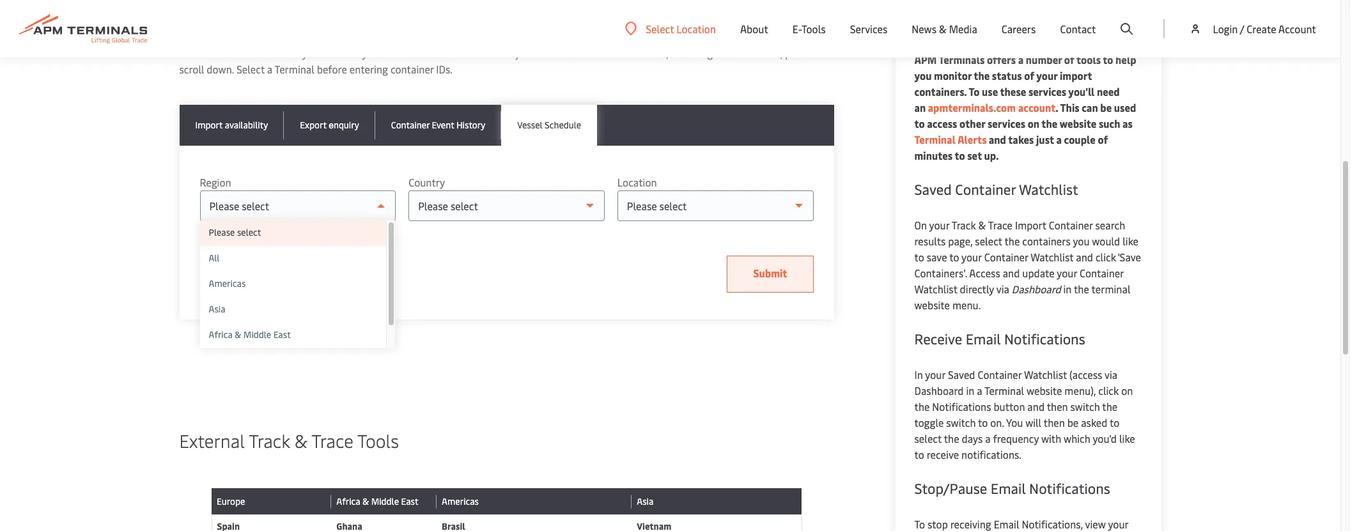 Task type: describe. For each thing, give the bounding box(es) containing it.
would
[[1092, 234, 1120, 248]]

a right days
[[985, 431, 991, 446]]

receive
[[927, 447, 959, 462]]

tools
[[1077, 52, 1101, 66]]

track inside on your track & trace import container search results page, select the containers you would like to save to your container watchlist and click 'save containers'. access and update your container watchlist directly via
[[952, 218, 976, 232]]

receive email notifications
[[914, 329, 1085, 348]]

vessel
[[517, 119, 542, 131]]

.
[[1056, 100, 1058, 114]]

to inside . this can be used to access other services on the website such as terminal alerts
[[914, 116, 925, 130]]

all option
[[200, 246, 386, 272]]

in inside in the terminal website menu.
[[1063, 282, 1072, 296]]

select inside the our global t&t tool allows you to check your containers located at our major terminals. for other terminals, including joint ventures, please scroll down. select a terminal before entering container ids.
[[236, 62, 265, 76]]

our global t&t tool allows you to check your containers located at our major terminals. for other terminals, including joint ventures, please scroll down. select a terminal before entering container ids.
[[179, 46, 815, 76]]

just
[[1036, 132, 1054, 146]]

middle inside option
[[243, 329, 271, 341]]

please
[[785, 46, 815, 60]]

container up "would"
[[1049, 218, 1093, 232]]

africa & middle east option
[[200, 323, 386, 348]]

container up the access
[[984, 250, 1028, 264]]

you'd
[[1093, 431, 1117, 446]]

be inside 'in your saved container watchlist (access via dashboard in a terminal website menu), click on the notifications button and then switch the toggle switch to on. you will then be asked to select the days a frequency with which you'd like to receive notifications.'
[[1067, 416, 1079, 430]]

our
[[179, 46, 195, 60]]

click inside on your track & trace import container search results page, select the containers you would like to save to your container watchlist and click 'save containers'. access and update your container watchlist directly via
[[1096, 250, 1116, 264]]

use
[[982, 84, 998, 98]]

0 horizontal spatial services
[[850, 22, 887, 36]]

the inside . this can be used to access other services on the website such as terminal alerts
[[1042, 116, 1058, 130]]

on your track & trace import container search results page, select the containers you would like to save to your container watchlist and click 'save containers'. access and update your container watchlist directly via
[[914, 218, 1141, 296]]

0 horizontal spatial trace
[[311, 428, 353, 453]]

terminals,
[[623, 46, 669, 60]]

asked
[[1081, 416, 1107, 430]]

in inside 'in your saved container watchlist (access via dashboard in a terminal website menu), click on the notifications button and then switch the toggle switch to on. you will then be asked to select the days a frequency with which you'd like to receive notifications.'
[[966, 384, 974, 398]]

website for your
[[1027, 384, 1062, 398]]

0 horizontal spatial track
[[249, 428, 290, 453]]

the inside apm terminals offers a number of tools to help you monitor the status of your import containers. to use these services you'll need an
[[974, 68, 990, 82]]

to left on.
[[978, 416, 988, 430]]

container inside button
[[391, 119, 430, 131]]

select inside option
[[237, 226, 261, 238]]

please select
[[209, 226, 261, 238]]

your inside 'in your saved container watchlist (access via dashboard in a terminal website menu), click on the notifications button and then switch the toggle switch to on. you will then be asked to select the days a frequency with which you'd like to receive notifications.'
[[925, 368, 946, 382]]

notifications for receive email notifications
[[1004, 329, 1085, 348]]

on inside 'in your saved container watchlist (access via dashboard in a terminal website menu), click on the notifications button and then switch the toggle switch to on. you will then be asked to select the days a frequency with which you'd like to receive notifications.'
[[1121, 384, 1133, 398]]

notifications.
[[961, 447, 1021, 462]]

trace inside on your track & trace import container search results page, select the containers you would like to save to your container watchlist and click 'save containers'. access and update your container watchlist directly via
[[988, 218, 1013, 232]]

container event history
[[391, 119, 485, 131]]

dashboard inside 'in your saved container watchlist (access via dashboard in a terminal website menu), click on the notifications button and then switch the toggle switch to on. you will then be asked to select the days a frequency with which you'd like to receive notifications.'
[[914, 384, 964, 398]]

create
[[1247, 22, 1276, 36]]

news & media button
[[912, 0, 977, 58]]

other inside . this can be used to access other services on the website such as terminal alerts
[[960, 116, 985, 130]]

tools inside popup button
[[802, 22, 826, 36]]

number
[[1026, 52, 1062, 66]]

the inside on your track & trace import container search results page, select the containers you would like to save to your container watchlist and click 'save containers'. access and update your container watchlist directly via
[[1005, 234, 1020, 248]]

external track & trace tools
[[179, 428, 399, 453]]

these
[[1000, 84, 1026, 98]]

africa inside option
[[209, 329, 232, 341]]

like inside on your track & trace import container search results page, select the containers you would like to save to your container watchlist and click 'save containers'. access and update your container watchlist directly via
[[1123, 234, 1139, 248]]

apm
[[914, 52, 937, 66]]

monitor
[[934, 68, 972, 82]]

this
[[1060, 100, 1079, 114]]

terminals.
[[530, 46, 576, 60]]

export еnquiry button
[[284, 105, 375, 146]]

directly
[[960, 282, 994, 296]]

an
[[914, 100, 926, 114]]

/
[[1240, 22, 1244, 36]]

'save
[[1118, 250, 1141, 264]]

asia for africa & middle east
[[637, 495, 653, 508]]

submit button
[[727, 256, 813, 293]]

your inside the our global t&t tool allows you to check your containers located at our major terminals. for other terminals, including joint ventures, please scroll down. select a terminal before entering container ids.
[[362, 46, 382, 60]]

americas for africa & middle east
[[442, 495, 479, 508]]

0 vertical spatial switch
[[1070, 400, 1100, 414]]

to left save
[[914, 250, 924, 264]]

asia option
[[200, 297, 386, 323]]

as
[[1123, 116, 1133, 130]]

please
[[209, 226, 235, 238]]

media
[[949, 22, 977, 36]]

terminal inside 'in your saved container watchlist (access via dashboard in a terminal website menu), click on the notifications button and then switch the toggle switch to on. you will then be asked to select the days a frequency with which you'd like to receive notifications.'
[[984, 384, 1024, 398]]

you inside the our global t&t tool allows you to check your containers located at our major terminals. for other terminals, including joint ventures, please scroll down. select a terminal before entering container ids.
[[302, 46, 319, 60]]

1 horizontal spatial africa & middle east
[[336, 495, 418, 508]]

in
[[914, 368, 923, 382]]

terminal inside the our global t&t tool allows you to check your containers located at our major terminals. for other terminals, including joint ventures, please scroll down. select a terminal before entering container ids.
[[275, 62, 314, 76]]

about button
[[740, 0, 768, 58]]

news
[[912, 22, 937, 36]]

at
[[472, 46, 482, 60]]

offers
[[987, 52, 1016, 66]]

ventures,
[[740, 46, 783, 60]]

container down up.
[[955, 180, 1016, 199]]

select inside on your track & trace import container search results page, select the containers you would like to save to your container watchlist and click 'save containers'. access and update your container watchlist directly via
[[975, 234, 1002, 248]]

you inside apm terminals offers a number of tools to help you monitor the status of your import containers. to use these services you'll need an
[[914, 68, 932, 82]]

availability
[[225, 119, 268, 131]]

set
[[967, 148, 982, 162]]

personalised services
[[914, 8, 1084, 33]]

your up the results
[[929, 218, 949, 232]]

scroll
[[179, 62, 204, 76]]

such
[[1099, 116, 1120, 130]]

login
[[1213, 22, 1238, 36]]

1 horizontal spatial services
[[1020, 8, 1084, 33]]

located
[[436, 46, 470, 60]]

other inside the our global t&t tool allows you to check your containers located at our major terminals. for other terminals, including joint ventures, please scroll down. select a terminal before entering container ids.
[[596, 46, 620, 60]]

africa & middle east inside option
[[209, 329, 291, 341]]

0 horizontal spatial switch
[[946, 416, 976, 430]]

history
[[456, 119, 485, 131]]

our
[[484, 46, 499, 60]]

container up terminal
[[1080, 266, 1124, 280]]

1 vertical spatial east
[[401, 495, 418, 508]]

in your saved container watchlist (access via dashboard in a terminal website menu), click on the notifications button and then switch the toggle switch to on. you will then be asked to select the days a frequency with which you'd like to receive notifications.
[[914, 368, 1135, 462]]

and takes just a couple of minutes to set up.
[[914, 132, 1108, 162]]

to inside the our global t&t tool allows you to check your containers located at our major terminals. for other terminals, including joint ventures, please scroll down. select a terminal before entering container ids.
[[321, 46, 331, 60]]

with
[[1041, 431, 1061, 446]]

& inside africa & middle east option
[[235, 329, 241, 341]]

website inside in the terminal website menu.
[[914, 298, 950, 312]]

e-tools button
[[793, 0, 826, 58]]

watchlist up 'update'
[[1031, 250, 1074, 264]]

import availability button
[[179, 105, 284, 146]]

news & media
[[912, 22, 977, 36]]

export
[[300, 119, 327, 131]]

account
[[1279, 22, 1316, 36]]

еnquiry
[[329, 119, 359, 131]]

country
[[409, 175, 445, 189]]

terminals
[[939, 52, 985, 66]]

personalised
[[914, 8, 1015, 33]]

on inside . this can be used to access other services on the website such as terminal alerts
[[1028, 116, 1039, 130]]

account
[[1018, 100, 1056, 114]]

containers inside on your track & trace import container search results page, select the containers you would like to save to your container watchlist and click 'save containers'. access and update your container watchlist directly via
[[1022, 234, 1071, 248]]

you
[[1006, 416, 1023, 430]]

about
[[740, 22, 768, 36]]

a inside the our global t&t tool allows you to check your containers located at our major terminals. for other terminals, including joint ventures, please scroll down. select a terminal before entering container ids.
[[267, 62, 272, 76]]

to up you'd
[[1110, 416, 1120, 430]]

to
[[969, 84, 980, 98]]

container event history button
[[375, 105, 501, 146]]

entering
[[350, 62, 388, 76]]

the up receive
[[944, 431, 959, 446]]

ids.
[[436, 62, 453, 76]]

will
[[1025, 416, 1041, 430]]



Task type: vqa. For each thing, say whether or not it's contained in the screenshot.
in to the right
yes



Task type: locate. For each thing, give the bounding box(es) containing it.
switch up days
[[946, 416, 976, 430]]

trace
[[988, 218, 1013, 232], [311, 428, 353, 453]]

saved down receive
[[948, 368, 975, 382]]

other up the alerts
[[960, 116, 985, 130]]

0 vertical spatial you
[[302, 46, 319, 60]]

watchlist inside 'in your saved container watchlist (access via dashboard in a terminal website menu), click on the notifications button and then switch the toggle switch to on. you will then be asked to select the days a frequency with which you'd like to receive notifications.'
[[1024, 368, 1067, 382]]

terminal down allows at top left
[[275, 62, 314, 76]]

and inside 'in your saved container watchlist (access via dashboard in a terminal website menu), click on the notifications button and then switch the toggle switch to on. you will then be asked to select the days a frequency with which you'd like to receive notifications.'
[[1027, 400, 1045, 414]]

of up import
[[1064, 52, 1074, 66]]

click down "would"
[[1096, 250, 1116, 264]]

update
[[1022, 266, 1055, 280]]

0 horizontal spatial select
[[236, 62, 265, 76]]

east
[[273, 329, 291, 341], [401, 495, 418, 508]]

1 vertical spatial via
[[1105, 368, 1117, 382]]

terminal
[[1092, 282, 1131, 296]]

a right just
[[1056, 132, 1062, 146]]

to inside apm terminals offers a number of tools to help you monitor the status of your import containers. to use these services you'll need an
[[1103, 52, 1113, 66]]

1 horizontal spatial be
[[1100, 100, 1112, 114]]

careers button
[[1002, 0, 1036, 58]]

a
[[1018, 52, 1024, 66], [267, 62, 272, 76], [1056, 132, 1062, 146], [977, 384, 982, 398], [985, 431, 991, 446]]

external
[[179, 428, 245, 453]]

asia inside option
[[209, 303, 225, 315]]

0 horizontal spatial other
[[596, 46, 620, 60]]

list box
[[200, 221, 396, 348]]

to down an
[[914, 116, 925, 130]]

1 horizontal spatial americas
[[442, 495, 479, 508]]

track right external
[[249, 428, 290, 453]]

0 horizontal spatial east
[[273, 329, 291, 341]]

the up just
[[1042, 116, 1058, 130]]

1 vertical spatial switch
[[946, 416, 976, 430]]

a up days
[[977, 384, 982, 398]]

(access
[[1069, 368, 1102, 382]]

then down menu),
[[1047, 400, 1068, 414]]

down.
[[207, 62, 234, 76]]

select location button
[[625, 21, 716, 35]]

major
[[502, 46, 528, 60]]

on down account on the right top
[[1028, 116, 1039, 130]]

services up takes
[[988, 116, 1025, 130]]

contact button
[[1060, 0, 1096, 58]]

0 vertical spatial middle
[[243, 329, 271, 341]]

1 horizontal spatial switch
[[1070, 400, 1100, 414]]

0 vertical spatial track
[[952, 218, 976, 232]]

1 horizontal spatial containers
[[1022, 234, 1071, 248]]

and up will
[[1027, 400, 1045, 414]]

a inside apm terminals offers a number of tools to help you monitor the status of your import containers. to use these services you'll need an
[[1018, 52, 1024, 66]]

you down apm
[[914, 68, 932, 82]]

track
[[952, 218, 976, 232], [249, 428, 290, 453]]

select down toggle
[[914, 431, 942, 446]]

containers inside the our global t&t tool allows you to check your containers located at our major terminals. for other terminals, including joint ventures, please scroll down. select a terminal before entering container ids.
[[385, 46, 433, 60]]

select
[[646, 21, 674, 35], [236, 62, 265, 76]]

1 horizontal spatial east
[[401, 495, 418, 508]]

up.
[[984, 148, 999, 162]]

apmterminals.com account link
[[926, 100, 1056, 114]]

1 vertical spatial trace
[[311, 428, 353, 453]]

services up number
[[1020, 8, 1084, 33]]

notifications inside 'in your saved container watchlist (access via dashboard in a terminal website menu), click on the notifications button and then switch the toggle switch to on. you will then be asked to select the days a frequency with which you'd like to receive notifications.'
[[932, 400, 991, 414]]

2 vertical spatial you
[[1073, 234, 1090, 248]]

1 horizontal spatial on
[[1121, 384, 1133, 398]]

services up . in the right of the page
[[1028, 84, 1066, 98]]

access
[[927, 116, 957, 130]]

website inside 'in your saved container watchlist (access via dashboard in a terminal website menu), click on the notifications button and then switch the toggle switch to on. you will then be asked to select the days a frequency with which you'd like to receive notifications.'
[[1027, 384, 1062, 398]]

select
[[237, 226, 261, 238], [975, 234, 1002, 248], [914, 431, 942, 446]]

1 horizontal spatial track
[[952, 218, 976, 232]]

0 vertical spatial terminal
[[275, 62, 314, 76]]

of for number
[[1064, 52, 1074, 66]]

saved down minutes
[[914, 180, 952, 199]]

1 vertical spatial terminal
[[914, 132, 956, 146]]

terminal alerts link
[[914, 132, 987, 146]]

0 horizontal spatial middle
[[243, 329, 271, 341]]

1 vertical spatial other
[[960, 116, 985, 130]]

0 vertical spatial other
[[596, 46, 620, 60]]

1 horizontal spatial select
[[914, 431, 942, 446]]

0 horizontal spatial location
[[617, 175, 657, 189]]

a down tool
[[267, 62, 272, 76]]

email for stop/pause
[[991, 479, 1026, 498]]

need
[[1097, 84, 1120, 98]]

notifications up days
[[932, 400, 991, 414]]

2 vertical spatial of
[[1098, 132, 1108, 146]]

click down (access
[[1098, 384, 1119, 398]]

2 vertical spatial notifications
[[1029, 479, 1110, 498]]

1 vertical spatial import
[[1015, 218, 1046, 232]]

to left receive
[[914, 447, 924, 462]]

region
[[200, 175, 231, 189]]

via inside 'in your saved container watchlist (access via dashboard in a terminal website menu), click on the notifications button and then switch the toggle switch to on. you will then be asked to select the days a frequency with which you'd like to receive notifications.'
[[1105, 368, 1117, 382]]

1 vertical spatial services
[[988, 116, 1025, 130]]

a right offers
[[1018, 52, 1024, 66]]

email for receive
[[966, 329, 1001, 348]]

1 vertical spatial click
[[1098, 384, 1119, 398]]

container left event
[[391, 119, 430, 131]]

0 horizontal spatial of
[[1024, 68, 1034, 82]]

import left 'availability' on the left top of the page
[[195, 119, 223, 131]]

1 horizontal spatial services
[[1028, 84, 1066, 98]]

services inside apm terminals offers a number of tools to help you monitor the status of your import containers. to use these services you'll need an
[[1028, 84, 1066, 98]]

2 horizontal spatial you
[[1073, 234, 1090, 248]]

via down the access
[[996, 282, 1009, 296]]

containers up 'container'
[[385, 46, 433, 60]]

terminal inside . this can be used to access other services on the website such as terminal alerts
[[914, 132, 956, 146]]

you
[[302, 46, 319, 60], [914, 68, 932, 82], [1073, 234, 1090, 248]]

list box containing please select
[[200, 221, 396, 348]]

0 vertical spatial saved
[[914, 180, 952, 199]]

via right (access
[[1105, 368, 1117, 382]]

your right 'update'
[[1057, 266, 1077, 280]]

the up toggle
[[914, 400, 930, 414]]

t&t
[[229, 46, 247, 60]]

like right you'd
[[1119, 431, 1135, 446]]

europe
[[217, 495, 245, 508]]

0 vertical spatial select
[[646, 21, 674, 35]]

container inside 'in your saved container watchlist (access via dashboard in a terminal website menu), click on the notifications button and then switch the toggle switch to on. you will then be asked to select the days a frequency with which you'd like to receive notifications.'
[[978, 368, 1022, 382]]

1 vertical spatial email
[[991, 479, 1026, 498]]

apmterminals.com
[[928, 100, 1016, 114]]

1 vertical spatial location
[[617, 175, 657, 189]]

stop/pause
[[914, 479, 987, 498]]

0 horizontal spatial in
[[966, 384, 974, 398]]

you right allows at top left
[[302, 46, 319, 60]]

import up 'update'
[[1015, 218, 1046, 232]]

the up 'to'
[[974, 68, 990, 82]]

menu.
[[952, 298, 981, 312]]

frequency
[[993, 431, 1039, 446]]

0 vertical spatial east
[[273, 329, 291, 341]]

receive
[[914, 329, 962, 348]]

in left terminal
[[1063, 282, 1072, 296]]

notifications
[[1004, 329, 1085, 348], [932, 400, 991, 414], [1029, 479, 1110, 498]]

terminal up minutes
[[914, 132, 956, 146]]

& inside on your track & trace import container search results page, select the containers you would like to save to your container watchlist and click 'save containers'. access and update your container watchlist directly via
[[978, 218, 986, 232]]

via
[[996, 282, 1009, 296], [1105, 368, 1117, 382]]

container
[[391, 119, 430, 131], [955, 180, 1016, 199], [1049, 218, 1093, 232], [984, 250, 1028, 264], [1080, 266, 1124, 280], [978, 368, 1022, 382]]

services
[[1020, 8, 1084, 33], [850, 22, 887, 36]]

website for this
[[1060, 116, 1097, 130]]

0 horizontal spatial africa & middle east
[[209, 329, 291, 341]]

0 vertical spatial tools
[[802, 22, 826, 36]]

1 horizontal spatial other
[[960, 116, 985, 130]]

select down tool
[[236, 62, 265, 76]]

2 vertical spatial terminal
[[984, 384, 1024, 398]]

email down menu.
[[966, 329, 1001, 348]]

asia for all
[[209, 303, 225, 315]]

1 vertical spatial you
[[914, 68, 932, 82]]

0 vertical spatial then
[[1047, 400, 1068, 414]]

the right page,
[[1005, 234, 1020, 248]]

1 vertical spatial africa & middle east
[[336, 495, 418, 508]]

0 vertical spatial email
[[966, 329, 1001, 348]]

alerts
[[958, 132, 987, 146]]

1 vertical spatial be
[[1067, 416, 1079, 430]]

select right please
[[237, 226, 261, 238]]

of down number
[[1024, 68, 1034, 82]]

americas for all
[[209, 277, 246, 290]]

click inside 'in your saved container watchlist (access via dashboard in a terminal website menu), click on the notifications button and then switch the toggle switch to on. you will then be asked to select the days a frequency with which you'd like to receive notifications.'
[[1098, 384, 1119, 398]]

you inside on your track & trace import container search results page, select the containers you would like to save to your container watchlist and click 'save containers'. access and update your container watchlist directly via
[[1073, 234, 1090, 248]]

container
[[391, 62, 434, 76]]

and up in the terminal website menu.
[[1003, 266, 1020, 280]]

1 vertical spatial website
[[914, 298, 950, 312]]

website up couple
[[1060, 116, 1097, 130]]

1 horizontal spatial location
[[676, 21, 716, 35]]

and inside "and takes just a couple of minutes to set up."
[[989, 132, 1006, 146]]

notifications down in the terminal website menu.
[[1004, 329, 1085, 348]]

saved container watchlist
[[914, 180, 1078, 199]]

&
[[939, 22, 947, 36], [978, 218, 986, 232], [235, 329, 241, 341], [295, 428, 307, 453], [362, 495, 369, 508]]

1 vertical spatial americas
[[442, 495, 479, 508]]

website inside . this can be used to access other services on the website such as terminal alerts
[[1060, 116, 1097, 130]]

apmterminals.com account
[[926, 100, 1056, 114]]

your up entering
[[362, 46, 382, 60]]

containers up 'update'
[[1022, 234, 1071, 248]]

east inside option
[[273, 329, 291, 341]]

of for couple
[[1098, 132, 1108, 146]]

dashboard down in
[[914, 384, 964, 398]]

track up page,
[[952, 218, 976, 232]]

0 vertical spatial trace
[[988, 218, 1013, 232]]

0 vertical spatial containers
[[385, 46, 433, 60]]

0 vertical spatial services
[[1028, 84, 1066, 98]]

of down such
[[1098, 132, 1108, 146]]

0 vertical spatial like
[[1123, 234, 1139, 248]]

1 vertical spatial on
[[1121, 384, 1133, 398]]

1 horizontal spatial dashboard
[[1012, 282, 1061, 296]]

1 horizontal spatial asia
[[637, 495, 653, 508]]

search
[[1095, 218, 1125, 232]]

notifications for stop/pause email notifications
[[1029, 479, 1110, 498]]

watchlist down containers'.
[[914, 282, 957, 296]]

other right for
[[596, 46, 620, 60]]

1 vertical spatial notifications
[[932, 400, 991, 414]]

1 horizontal spatial trace
[[988, 218, 1013, 232]]

to left help
[[1103, 52, 1113, 66]]

1 vertical spatial in
[[966, 384, 974, 398]]

1 vertical spatial saved
[[948, 368, 975, 382]]

1 vertical spatial middle
[[371, 495, 399, 508]]

button
[[994, 400, 1025, 414]]

joint
[[715, 46, 738, 60]]

middle
[[243, 329, 271, 341], [371, 495, 399, 508]]

0 vertical spatial dashboard
[[1012, 282, 1061, 296]]

watchlist up menu),
[[1024, 368, 1067, 382]]

import inside on your track & trace import container search results page, select the containers you would like to save to your container watchlist and click 'save containers'. access and update your container watchlist directly via
[[1015, 218, 1046, 232]]

your inside apm terminals offers a number of tools to help you monitor the status of your import containers. to use these services you'll need an
[[1036, 68, 1058, 82]]

email down notifications.
[[991, 479, 1026, 498]]

0 vertical spatial location
[[676, 21, 716, 35]]

0 horizontal spatial be
[[1067, 416, 1079, 430]]

1 vertical spatial containers
[[1022, 234, 1071, 248]]

0 vertical spatial americas
[[209, 277, 246, 290]]

1 horizontal spatial middle
[[371, 495, 399, 508]]

2 vertical spatial website
[[1027, 384, 1062, 398]]

to left set
[[955, 148, 965, 162]]

1 vertical spatial of
[[1024, 68, 1034, 82]]

services left news
[[850, 22, 887, 36]]

to up before
[[321, 46, 331, 60]]

your
[[362, 46, 382, 60], [1036, 68, 1058, 82], [929, 218, 949, 232], [961, 250, 982, 264], [1057, 266, 1077, 280], [925, 368, 946, 382]]

page,
[[948, 234, 973, 248]]

e-
[[793, 22, 802, 36]]

including
[[671, 46, 713, 60]]

of inside "and takes just a couple of minutes to set up."
[[1098, 132, 1108, 146]]

0 vertical spatial of
[[1064, 52, 1074, 66]]

0 horizontal spatial services
[[988, 116, 1025, 130]]

and up up.
[[989, 132, 1006, 146]]

1 horizontal spatial africa
[[336, 495, 360, 508]]

in the terminal website menu.
[[914, 282, 1131, 312]]

1 horizontal spatial of
[[1064, 52, 1074, 66]]

be inside . this can be used to access other services on the website such as terminal alerts
[[1100, 100, 1112, 114]]

0 horizontal spatial americas
[[209, 277, 246, 290]]

your right in
[[925, 368, 946, 382]]

like
[[1123, 234, 1139, 248], [1119, 431, 1135, 446]]

asia
[[209, 303, 225, 315], [637, 495, 653, 508]]

to inside "and takes just a couple of minutes to set up."
[[955, 148, 965, 162]]

0 vertical spatial notifications
[[1004, 329, 1085, 348]]

import availability
[[195, 119, 268, 131]]

watchlist
[[1019, 180, 1078, 199], [1031, 250, 1074, 264], [914, 282, 957, 296], [1024, 368, 1067, 382]]

2 horizontal spatial of
[[1098, 132, 1108, 146]]

services inside . this can be used to access other services on the website such as terminal alerts
[[988, 116, 1025, 130]]

0 horizontal spatial on
[[1028, 116, 1039, 130]]

watchlist down just
[[1019, 180, 1078, 199]]

toggle
[[914, 416, 944, 430]]

to down page,
[[949, 250, 959, 264]]

the up asked
[[1102, 400, 1118, 414]]

in up days
[[966, 384, 974, 398]]

tab list containing import availability
[[179, 105, 834, 146]]

switch down menu),
[[1070, 400, 1100, 414]]

select up terminals,
[[646, 21, 674, 35]]

a inside "and takes just a couple of minutes to set up."
[[1056, 132, 1062, 146]]

e-tools
[[793, 22, 826, 36]]

0 horizontal spatial asia
[[209, 303, 225, 315]]

website
[[1060, 116, 1097, 130], [914, 298, 950, 312], [1027, 384, 1062, 398]]

saved inside 'in your saved container watchlist (access via dashboard in a terminal website menu), click on the notifications button and then switch the toggle switch to on. you will then be asked to select the days a frequency with which you'd like to receive notifications.'
[[948, 368, 975, 382]]

like up 'save
[[1123, 234, 1139, 248]]

login / create account link
[[1189, 0, 1316, 58]]

tools
[[802, 22, 826, 36], [357, 428, 399, 453]]

container up "button"
[[978, 368, 1022, 382]]

the
[[974, 68, 990, 82], [1042, 116, 1058, 130], [1005, 234, 1020, 248], [1074, 282, 1089, 296], [914, 400, 930, 414], [1102, 400, 1118, 414], [944, 431, 959, 446]]

menu),
[[1065, 384, 1096, 398]]

switch
[[1070, 400, 1100, 414], [946, 416, 976, 430]]

terminal up "button"
[[984, 384, 1024, 398]]

1 horizontal spatial terminal
[[914, 132, 956, 146]]

allows
[[271, 46, 300, 60]]

containers.
[[914, 84, 967, 98]]

used
[[1114, 100, 1136, 114]]

in
[[1063, 282, 1072, 296], [966, 384, 974, 398]]

location
[[676, 21, 716, 35], [617, 175, 657, 189]]

select right page,
[[975, 234, 1002, 248]]

your down number
[[1036, 68, 1058, 82]]

for
[[578, 46, 593, 60]]

containers'.
[[914, 266, 967, 280]]

be down need on the top of the page
[[1100, 100, 1112, 114]]

tab list
[[179, 105, 834, 146]]

then up with
[[1044, 416, 1065, 430]]

notifications down which
[[1029, 479, 1110, 498]]

import
[[1060, 68, 1092, 82]]

please select option
[[200, 221, 386, 246]]

days
[[962, 431, 983, 446]]

contact
[[1060, 22, 1096, 36]]

be up which
[[1067, 416, 1079, 430]]

select location
[[646, 21, 716, 35]]

americas inside option
[[209, 277, 246, 290]]

1 vertical spatial africa
[[336, 495, 360, 508]]

& inside news & media dropdown button
[[939, 22, 947, 36]]

1 vertical spatial then
[[1044, 416, 1065, 430]]

website up will
[[1027, 384, 1062, 398]]

1 vertical spatial asia
[[637, 495, 653, 508]]

0 horizontal spatial you
[[302, 46, 319, 60]]

you left "would"
[[1073, 234, 1090, 248]]

help
[[1116, 52, 1136, 66]]

the inside in the terminal website menu.
[[1074, 282, 1089, 296]]

website down containers'.
[[914, 298, 950, 312]]

event
[[432, 119, 454, 131]]

0 horizontal spatial tools
[[357, 428, 399, 453]]

0 vertical spatial import
[[195, 119, 223, 131]]

0 vertical spatial africa
[[209, 329, 232, 341]]

americas option
[[200, 272, 386, 297]]

0 vertical spatial be
[[1100, 100, 1112, 114]]

access
[[969, 266, 1000, 280]]

select inside 'in your saved container watchlist (access via dashboard in a terminal website menu), click on the notifications button and then switch the toggle switch to on. you will then be asked to select the days a frequency with which you'd like to receive notifications.'
[[914, 431, 942, 446]]

the left terminal
[[1074, 282, 1089, 296]]

saved
[[914, 180, 952, 199], [948, 368, 975, 382]]

1 horizontal spatial tools
[[802, 22, 826, 36]]

import
[[195, 119, 223, 131], [1015, 218, 1046, 232]]

can
[[1082, 100, 1098, 114]]

2 horizontal spatial select
[[975, 234, 1002, 248]]

on right menu),
[[1121, 384, 1133, 398]]

via inside on your track & trace import container search results page, select the containers you would like to save to your container watchlist and click 'save containers'. access and update your container watchlist directly via
[[996, 282, 1009, 296]]

like inside 'in your saved container watchlist (access via dashboard in a terminal website menu), click on the notifications button and then switch the toggle switch to on. you will then be asked to select the days a frequency with which you'd like to receive notifications.'
[[1119, 431, 1135, 446]]

1 vertical spatial tools
[[357, 428, 399, 453]]

0 horizontal spatial import
[[195, 119, 223, 131]]

your down page,
[[961, 250, 982, 264]]

1 horizontal spatial you
[[914, 68, 932, 82]]

and down "would"
[[1076, 250, 1093, 264]]

dashboard down 'update'
[[1012, 282, 1061, 296]]

1 vertical spatial track
[[249, 428, 290, 453]]

status
[[992, 68, 1022, 82]]

import inside 'button'
[[195, 119, 223, 131]]



